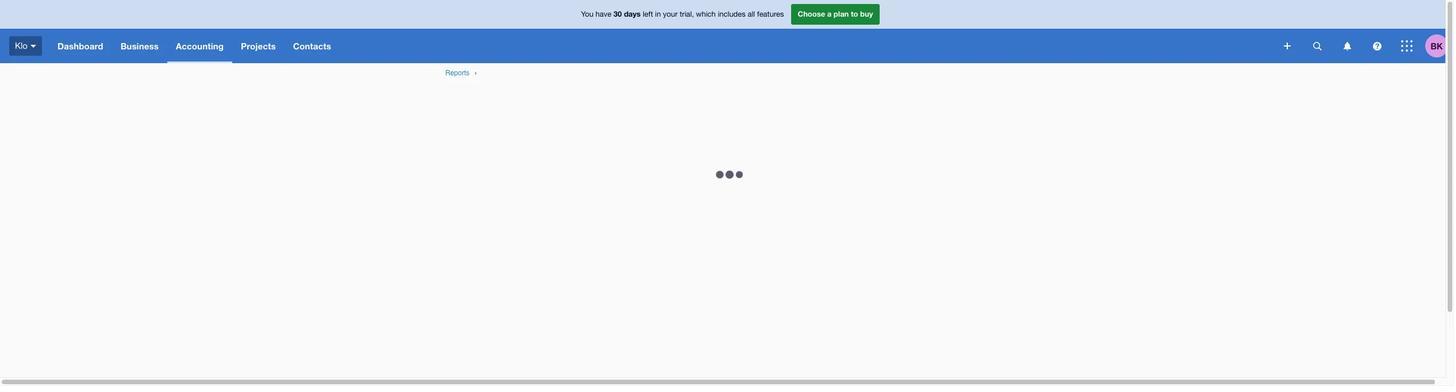 Task type: vqa. For each thing, say whether or not it's contained in the screenshot.
Home
no



Task type: describe. For each thing, give the bounding box(es) containing it.
have
[[596, 10, 612, 19]]

contacts button
[[285, 29, 340, 63]]

1 svg image from the left
[[1344, 42, 1351, 50]]

your
[[663, 10, 678, 19]]

dashboard link
[[49, 29, 112, 63]]

dashboard
[[57, 41, 103, 51]]

choose a plan to buy
[[798, 9, 873, 19]]

projects
[[241, 41, 276, 51]]

bk button
[[1426, 29, 1455, 63]]

trial,
[[680, 10, 694, 19]]

features
[[757, 10, 784, 19]]

initial report loader progress bar
[[7, 123, 1455, 227]]

to
[[851, 9, 858, 19]]

plan
[[834, 9, 849, 19]]

a
[[828, 9, 832, 19]]

reports
[[445, 69, 470, 77]]

accounting button
[[167, 29, 232, 63]]

includes
[[718, 10, 746, 19]]

30
[[614, 9, 622, 19]]

buy
[[860, 9, 873, 19]]

you have 30 days left in your trial, which includes all features
[[581, 9, 784, 19]]

klo
[[15, 41, 28, 50]]

klo button
[[0, 29, 49, 63]]



Task type: locate. For each thing, give the bounding box(es) containing it.
banner containing bk
[[0, 0, 1455, 63]]

business
[[121, 41, 159, 51]]

accounting
[[176, 41, 224, 51]]

you
[[581, 10, 594, 19]]

navigation containing dashboard
[[49, 29, 1276, 63]]

contacts
[[293, 41, 331, 51]]

2 svg image from the left
[[1373, 42, 1382, 50]]

0 horizontal spatial svg image
[[1344, 42, 1351, 50]]

svg image inside klo popup button
[[30, 45, 36, 48]]

banner
[[0, 0, 1455, 63]]

svg image
[[1344, 42, 1351, 50], [1373, 42, 1382, 50]]

1 horizontal spatial svg image
[[1373, 42, 1382, 50]]

all
[[748, 10, 755, 19]]

navigation
[[49, 29, 1276, 63]]

days
[[624, 9, 641, 19]]

choose
[[798, 9, 825, 19]]

which
[[696, 10, 716, 19]]

in
[[655, 10, 661, 19]]

bk
[[1431, 41, 1443, 51]]

projects button
[[232, 29, 285, 63]]

business button
[[112, 29, 167, 63]]

left
[[643, 10, 653, 19]]

reports link
[[445, 69, 470, 77]]

svg image
[[1402, 40, 1413, 52], [1313, 42, 1322, 50], [1284, 43, 1291, 49], [30, 45, 36, 48]]



